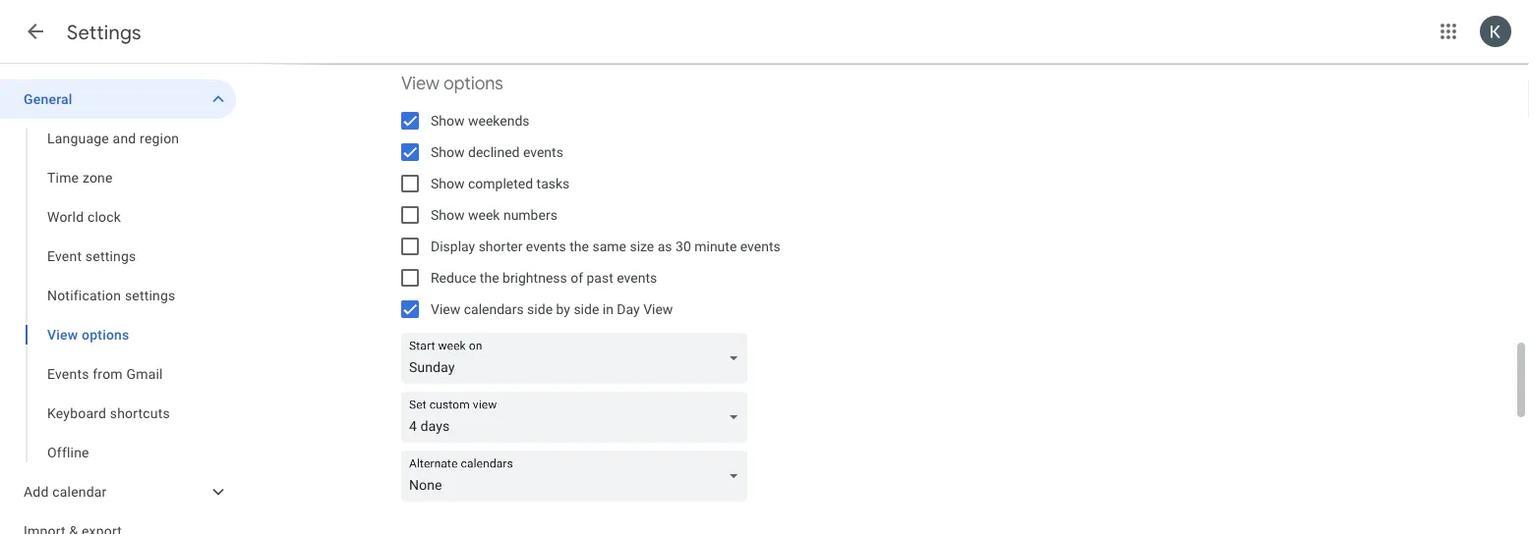 Task type: describe. For each thing, give the bounding box(es) containing it.
notification
[[47, 288, 121, 304]]

events up tasks
[[523, 144, 563, 160]]

30
[[676, 238, 691, 255]]

keyboard
[[47, 406, 106, 422]]

calendars
[[464, 301, 524, 318]]

add
[[24, 484, 49, 500]]

display shorter events the same size as 30 minute events
[[431, 238, 780, 255]]

world clock
[[47, 209, 121, 225]]

past
[[587, 270, 613, 286]]

group containing language and region
[[0, 119, 236, 473]]

gmail
[[126, 366, 163, 383]]

brightness
[[502, 270, 567, 286]]

zone
[[82, 170, 113, 186]]

view down reduce
[[431, 301, 460, 318]]

shorter
[[479, 238, 522, 255]]

events right minute
[[740, 238, 780, 255]]

region
[[140, 130, 179, 147]]

show declined events
[[431, 144, 563, 160]]

view calendars side by side in day view
[[431, 301, 673, 318]]

show weekends
[[431, 113, 530, 129]]

offline
[[47, 445, 89, 461]]

settings
[[67, 20, 141, 45]]

weekends
[[468, 113, 530, 129]]

event
[[47, 248, 82, 265]]

view up show weekends
[[401, 72, 439, 95]]

time
[[47, 170, 79, 186]]

reduce
[[431, 270, 476, 286]]

and
[[113, 130, 136, 147]]

add calendar
[[24, 484, 107, 500]]

tasks
[[536, 176, 570, 192]]

as
[[658, 238, 672, 255]]

day
[[617, 301, 640, 318]]

events
[[47, 366, 89, 383]]

2 side from the left
[[574, 301, 599, 318]]

minute
[[694, 238, 737, 255]]

show for show declined events
[[431, 144, 465, 160]]

completed
[[468, 176, 533, 192]]

settings for event settings
[[85, 248, 136, 265]]

events down size
[[617, 270, 657, 286]]

view right day
[[643, 301, 673, 318]]

event settings
[[47, 248, 136, 265]]

reduce the brightness of past events
[[431, 270, 657, 286]]

display
[[431, 238, 475, 255]]

show week numbers
[[431, 207, 557, 223]]



Task type: vqa. For each thing, say whether or not it's contained in the screenshot.
the top options
yes



Task type: locate. For each thing, give the bounding box(es) containing it.
0 vertical spatial options
[[444, 72, 503, 95]]

3 show from the top
[[431, 176, 465, 192]]

in
[[603, 301, 613, 318]]

1 horizontal spatial view options
[[401, 72, 503, 95]]

the
[[570, 238, 589, 255], [480, 270, 499, 286]]

show left completed
[[431, 176, 465, 192]]

view options down notification
[[47, 327, 129, 343]]

declined
[[468, 144, 520, 160]]

clock
[[87, 209, 121, 225]]

by
[[556, 301, 570, 318]]

side
[[527, 301, 553, 318], [574, 301, 599, 318]]

0 horizontal spatial view options
[[47, 327, 129, 343]]

numbers
[[503, 207, 557, 223]]

settings up 'notification settings' at bottom left
[[85, 248, 136, 265]]

1 vertical spatial view options
[[47, 327, 129, 343]]

calendar
[[52, 484, 107, 500]]

show for show completed tasks
[[431, 176, 465, 192]]

tree
[[0, 80, 236, 535]]

general tree item
[[0, 80, 236, 119]]

options up show weekends
[[444, 72, 503, 95]]

show for show weekends
[[431, 113, 465, 129]]

1 vertical spatial settings
[[125, 288, 175, 304]]

tree containing general
[[0, 80, 236, 535]]

settings heading
[[67, 20, 141, 45]]

None field
[[401, 333, 755, 384], [401, 392, 755, 443], [401, 451, 755, 502], [401, 333, 755, 384], [401, 392, 755, 443], [401, 451, 755, 502]]

1 vertical spatial options
[[82, 327, 129, 343]]

the left same
[[570, 238, 589, 255]]

0 vertical spatial view options
[[401, 72, 503, 95]]

side left in
[[574, 301, 599, 318]]

1 horizontal spatial the
[[570, 238, 589, 255]]

1 horizontal spatial options
[[444, 72, 503, 95]]

show for show week numbers
[[431, 207, 465, 223]]

events from gmail
[[47, 366, 163, 383]]

week
[[468, 207, 500, 223]]

group
[[0, 119, 236, 473]]

4 show from the top
[[431, 207, 465, 223]]

options up "events from gmail"
[[82, 327, 129, 343]]

0 horizontal spatial the
[[480, 270, 499, 286]]

shortcuts
[[110, 406, 170, 422]]

1 show from the top
[[431, 113, 465, 129]]

from
[[93, 366, 123, 383]]

0 horizontal spatial options
[[82, 327, 129, 343]]

language
[[47, 130, 109, 147]]

0 vertical spatial the
[[570, 238, 589, 255]]

2 show from the top
[[431, 144, 465, 160]]

time zone
[[47, 170, 113, 186]]

show
[[431, 113, 465, 129], [431, 144, 465, 160], [431, 176, 465, 192], [431, 207, 465, 223]]

1 side from the left
[[527, 301, 553, 318]]

keyboard shortcuts
[[47, 406, 170, 422]]

0 vertical spatial settings
[[85, 248, 136, 265]]

of
[[571, 270, 583, 286]]

size
[[630, 238, 654, 255]]

view options up show weekends
[[401, 72, 503, 95]]

same
[[592, 238, 626, 255]]

the up calendars
[[480, 270, 499, 286]]

world
[[47, 209, 84, 225]]

0 horizontal spatial side
[[527, 301, 553, 318]]

1 horizontal spatial side
[[574, 301, 599, 318]]

view options
[[401, 72, 503, 95], [47, 327, 129, 343]]

options
[[444, 72, 503, 95], [82, 327, 129, 343]]

show completed tasks
[[431, 176, 570, 192]]

show up the display on the left of the page
[[431, 207, 465, 223]]

settings
[[85, 248, 136, 265], [125, 288, 175, 304]]

general
[[24, 91, 72, 107]]

view
[[401, 72, 439, 95], [431, 301, 460, 318], [643, 301, 673, 318], [47, 327, 78, 343]]

events up reduce the brightness of past events
[[526, 238, 566, 255]]

language and region
[[47, 130, 179, 147]]

show left weekends at top left
[[431, 113, 465, 129]]

events
[[523, 144, 563, 160], [526, 238, 566, 255], [740, 238, 780, 255], [617, 270, 657, 286]]

settings for notification settings
[[125, 288, 175, 304]]

show down show weekends
[[431, 144, 465, 160]]

notification settings
[[47, 288, 175, 304]]

go back image
[[24, 20, 47, 43]]

side left by
[[527, 301, 553, 318]]

settings right notification
[[125, 288, 175, 304]]

view up events
[[47, 327, 78, 343]]

1 vertical spatial the
[[480, 270, 499, 286]]



